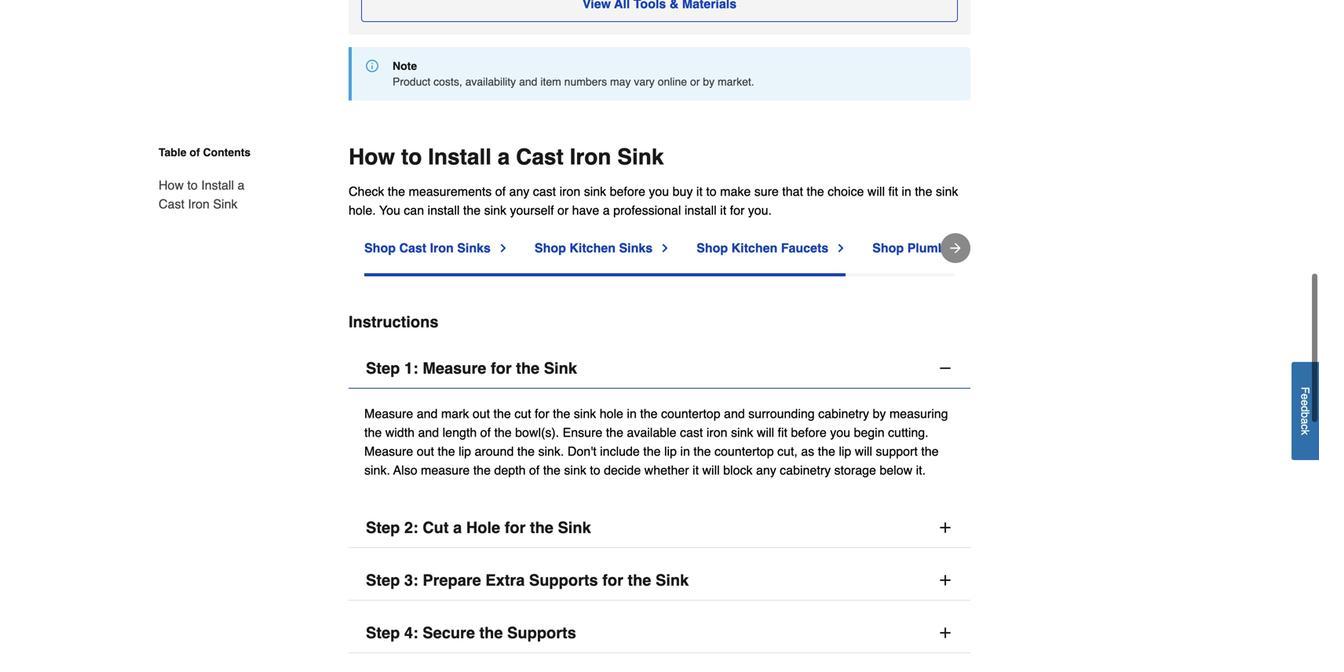 Task type: describe. For each thing, give the bounding box(es) containing it.
check
[[349, 184, 384, 199]]

minus image
[[937, 360, 953, 376]]

2 e from the top
[[1299, 400, 1312, 406]]

shop kitchen faucets link
[[697, 239, 847, 258]]

market.
[[718, 75, 754, 88]]

for inside measure and mark out the cut for the sink hole in the countertop and surrounding cabinetry by measuring the width and length of the bowl(s). ensure the available cast iron sink will fit before you begin cutting. measure out the lip around the sink. don't include the lip in the countertop cut, as the lip will support the sink. also measure the depth of the sink to decide whether it will block any cabinetry storage below it.
[[535, 406, 549, 421]]

tools
[[968, 241, 1001, 255]]

sink up have
[[584, 184, 606, 199]]

step for step 3: prepare extra supports for the sink
[[366, 571, 400, 589]]

0 vertical spatial install
[[428, 145, 492, 170]]

measure inside button
[[423, 359, 486, 377]]

the inside step 4: secure the supports button
[[479, 624, 503, 642]]

1 lip from the left
[[459, 444, 471, 459]]

available
[[627, 425, 676, 440]]

support
[[876, 444, 918, 459]]

and left mark
[[417, 406, 438, 421]]

how to install a cast iron sink link
[[159, 166, 258, 214]]

plumbing
[[907, 241, 965, 255]]

any inside check the measurements of any cast iron sink before you buy it to make sure that the choice will fit in the sink hole. you can install the sink yourself or have a professional install it for you.
[[509, 184, 529, 199]]

cast inside check the measurements of any cast iron sink before you buy it to make sure that the choice will fit in the sink hole. you can install the sink yourself or have a professional install it for you.
[[533, 184, 556, 199]]

sink up ensure
[[574, 406, 596, 421]]

0 vertical spatial iron
[[570, 145, 611, 170]]

availability
[[465, 75, 516, 88]]

step 2: cut a hole for the sink
[[366, 519, 591, 537]]

the inside step 3: prepare extra supports for the sink button
[[628, 571, 651, 589]]

1:
[[404, 359, 418, 377]]

cutting.
[[888, 425, 929, 440]]

around
[[475, 444, 514, 459]]

can
[[404, 203, 424, 218]]

by inside measure and mark out the cut for the sink hole in the countertop and surrounding cabinetry by measuring the width and length of the bowl(s). ensure the available cast iron sink will fit before you begin cutting. measure out the lip around the sink. don't include the lip in the countertop cut, as the lip will support the sink. also measure the depth of the sink to decide whether it will block any cabinetry storage below it.
[[873, 406, 886, 421]]

of right depth
[[529, 463, 540, 477]]

1 e from the top
[[1299, 394, 1312, 400]]

begin
[[854, 425, 885, 440]]

decide
[[604, 463, 641, 477]]

bowl(s).
[[515, 425, 559, 440]]

by inside the note product costs, availability and item numbers may vary online or by market.
[[703, 75, 715, 88]]

f e e d b a c k
[[1299, 387, 1312, 435]]

k
[[1299, 430, 1312, 435]]

sink up check the measurements of any cast iron sink before you buy it to make sure that the choice will fit in the sink hole. you can install the sink yourself or have a professional install it for you.
[[617, 145, 664, 170]]

step 1: measure for the sink
[[366, 359, 577, 377]]

3 lip from the left
[[839, 444, 851, 459]]

0 vertical spatial countertop
[[661, 406, 720, 421]]

iron inside check the measurements of any cast iron sink before you buy it to make sure that the choice will fit in the sink hole. you can install the sink yourself or have a professional install it for you.
[[559, 184, 580, 199]]

shop kitchen sinks
[[535, 241, 653, 255]]

1 vertical spatial measure
[[364, 406, 413, 421]]

shop for shop kitchen faucets
[[697, 241, 728, 255]]

contents
[[203, 146, 251, 159]]

1 vertical spatial it
[[720, 203, 726, 218]]

a inside step 2: cut a hole for the sink button
[[453, 519, 462, 537]]

instructions
[[349, 313, 438, 331]]

as
[[801, 444, 814, 459]]

make
[[720, 184, 751, 199]]

product
[[393, 75, 430, 88]]

how to install a cast iron sink inside 'table of contents' element
[[159, 178, 244, 211]]

cut
[[423, 519, 449, 537]]

prepare
[[423, 571, 481, 589]]

yourself
[[510, 203, 554, 218]]

plus image for step 2: cut a hole for the sink
[[937, 520, 953, 536]]

fit inside check the measurements of any cast iron sink before you buy it to make sure that the choice will fit in the sink hole. you can install the sink yourself or have a professional install it for you.
[[888, 184, 898, 199]]

arrow right image
[[948, 240, 963, 256]]

and left surrounding on the right bottom of page
[[724, 406, 745, 421]]

0 vertical spatial cabinetry
[[818, 406, 869, 421]]

you.
[[748, 203, 772, 218]]

width
[[385, 425, 415, 440]]

cast inside 'table of contents' element
[[159, 197, 184, 211]]

d
[[1299, 406, 1312, 412]]

sink down the don't
[[564, 463, 586, 477]]

install inside 'table of contents' element
[[201, 178, 234, 192]]

you inside measure and mark out the cut for the sink hole in the countertop and surrounding cabinetry by measuring the width and length of the bowl(s). ensure the available cast iron sink will fit before you begin cutting. measure out the lip around the sink. don't include the lip in the countertop cut, as the lip will support the sink. also measure the depth of the sink to decide whether it will block any cabinetry storage below it.
[[830, 425, 850, 440]]

check the measurements of any cast iron sink before you buy it to make sure that the choice will fit in the sink hole. you can install the sink yourself or have a professional install it for you.
[[349, 184, 958, 218]]

will left block
[[702, 463, 720, 477]]

cements
[[1017, 241, 1070, 255]]

shop plumbing tools & cements
[[872, 241, 1070, 255]]

may
[[610, 75, 631, 88]]

fit inside measure and mark out the cut for the sink hole in the countertop and surrounding cabinetry by measuring the width and length of the bowl(s). ensure the available cast iron sink will fit before you begin cutting. measure out the lip around the sink. don't include the lip in the countertop cut, as the lip will support the sink. also measure the depth of the sink to decide whether it will block any cabinetry storage below it.
[[778, 425, 787, 440]]

shop for shop kitchen sinks
[[535, 241, 566, 255]]

2 vertical spatial cast
[[399, 241, 426, 255]]

cut,
[[777, 444, 798, 459]]

a inside f e e d b a c k button
[[1299, 418, 1312, 424]]

to inside measure and mark out the cut for the sink hole in the countertop and surrounding cabinetry by measuring the width and length of the bowl(s). ensure the available cast iron sink will fit before you begin cutting. measure out the lip around the sink. don't include the lip in the countertop cut, as the lip will support the sink. also measure the depth of the sink to decide whether it will block any cabinetry storage below it.
[[590, 463, 600, 477]]

don't
[[568, 444, 596, 459]]

have
[[572, 203, 599, 218]]

supports for extra
[[529, 571, 598, 589]]

will down begin
[[855, 444, 872, 459]]

&
[[1004, 241, 1013, 255]]

note product costs, availability and item numbers may vary online or by market.
[[393, 60, 754, 88]]

sink left yourself
[[484, 203, 506, 218]]

faucets
[[781, 241, 828, 255]]

2 install from the left
[[685, 203, 717, 218]]

hole
[[466, 519, 500, 537]]

shop cast iron sinks
[[364, 241, 491, 255]]

sink down step 2: cut a hole for the sink button
[[656, 571, 689, 589]]

1 install from the left
[[428, 203, 460, 218]]

ensure
[[563, 425, 602, 440]]

1 horizontal spatial how to install a cast iron sink
[[349, 145, 664, 170]]

step 3: prepare extra supports for the sink
[[366, 571, 689, 589]]

f e e d b a c k button
[[1292, 362, 1319, 460]]

length
[[443, 425, 477, 440]]

table of contents
[[159, 146, 251, 159]]

of up around
[[480, 425, 491, 440]]

1 vertical spatial countertop
[[714, 444, 774, 459]]

2:
[[404, 519, 418, 537]]

1 horizontal spatial iron
[[430, 241, 454, 255]]

a inside how to install a cast iron sink link
[[238, 178, 244, 192]]

depth
[[494, 463, 526, 477]]

you
[[379, 203, 400, 218]]

table
[[159, 146, 187, 159]]

before inside check the measurements of any cast iron sink before you buy it to make sure that the choice will fit in the sink hole. you can install the sink yourself or have a professional install it for you.
[[610, 184, 645, 199]]

how inside 'table of contents' element
[[159, 178, 184, 192]]

also
[[393, 463, 417, 477]]

the inside step 1: measure for the sink button
[[516, 359, 540, 377]]

0 horizontal spatial sink.
[[364, 463, 390, 477]]

chevron right image for sinks
[[659, 242, 671, 254]]

surrounding
[[748, 406, 815, 421]]

0 horizontal spatial out
[[417, 444, 434, 459]]

plus image for step 4: secure the supports
[[937, 625, 953, 641]]

sink up block
[[731, 425, 753, 440]]

will inside check the measurements of any cast iron sink before you buy it to make sure that the choice will fit in the sink hole. you can install the sink yourself or have a professional install it for you.
[[867, 184, 885, 199]]

a inside check the measurements of any cast iron sink before you buy it to make sure that the choice will fit in the sink hole. you can install the sink yourself or have a professional install it for you.
[[603, 203, 610, 218]]

numbers
[[564, 75, 607, 88]]

include
[[600, 444, 640, 459]]

4:
[[404, 624, 418, 642]]

before inside measure and mark out the cut for the sink hole in the countertop and surrounding cabinetry by measuring the width and length of the bowl(s). ensure the available cast iron sink will fit before you begin cutting. measure out the lip around the sink. don't include the lip in the countertop cut, as the lip will support the sink. also measure the depth of the sink to decide whether it will block any cabinetry storage below it.
[[791, 425, 827, 440]]

mark
[[441, 406, 469, 421]]

buy
[[673, 184, 693, 199]]

cut
[[514, 406, 531, 421]]



Task type: locate. For each thing, give the bounding box(es) containing it.
and inside the note product costs, availability and item numbers may vary online or by market.
[[519, 75, 537, 88]]

1 vertical spatial supports
[[507, 624, 576, 642]]

you up professional at the top
[[649, 184, 669, 199]]

chevron right image
[[497, 242, 510, 254]]

0 vertical spatial by
[[703, 75, 715, 88]]

1 plus image from the top
[[937, 520, 953, 536]]

fit
[[888, 184, 898, 199], [778, 425, 787, 440]]

iron up block
[[707, 425, 727, 440]]

b
[[1299, 412, 1312, 418]]

in up whether
[[680, 444, 690, 459]]

0 vertical spatial plus image
[[937, 520, 953, 536]]

kitchen for faucets
[[731, 241, 778, 255]]

step left 1:
[[366, 359, 400, 377]]

0 horizontal spatial any
[[509, 184, 529, 199]]

cabinetry
[[818, 406, 869, 421], [780, 463, 831, 477]]

1 horizontal spatial fit
[[888, 184, 898, 199]]

shop down make
[[697, 241, 728, 255]]

shop
[[364, 241, 396, 255], [535, 241, 566, 255], [697, 241, 728, 255], [872, 241, 904, 255]]

supports down the 'step 3: prepare extra supports for the sink'
[[507, 624, 576, 642]]

to inside 'table of contents' element
[[187, 178, 198, 192]]

1 vertical spatial plus image
[[937, 572, 953, 588]]

supports for the
[[507, 624, 576, 642]]

2 vertical spatial iron
[[430, 241, 454, 255]]

the
[[388, 184, 405, 199], [807, 184, 824, 199], [915, 184, 932, 199], [463, 203, 481, 218], [516, 359, 540, 377], [493, 406, 511, 421], [553, 406, 570, 421], [640, 406, 658, 421], [364, 425, 382, 440], [494, 425, 512, 440], [606, 425, 623, 440], [438, 444, 455, 459], [517, 444, 535, 459], [643, 444, 661, 459], [694, 444, 711, 459], [818, 444, 835, 459], [921, 444, 939, 459], [473, 463, 491, 477], [543, 463, 561, 477], [530, 519, 553, 537], [628, 571, 651, 589], [479, 624, 503, 642]]

1 vertical spatial any
[[756, 463, 776, 477]]

iron up have
[[559, 184, 580, 199]]

chevron right image inside shop kitchen sinks link
[[659, 242, 671, 254]]

will down surrounding on the right bottom of page
[[757, 425, 774, 440]]

0 vertical spatial out
[[473, 406, 490, 421]]

shop inside shop kitchen faucets link
[[697, 241, 728, 255]]

iron down table of contents
[[188, 197, 210, 211]]

chevron right image for faucets
[[835, 242, 847, 254]]

note
[[393, 60, 417, 72]]

0 horizontal spatial in
[[627, 406, 637, 421]]

2 vertical spatial plus image
[[937, 625, 953, 641]]

1 vertical spatial by
[[873, 406, 886, 421]]

will
[[867, 184, 885, 199], [757, 425, 774, 440], [855, 444, 872, 459], [702, 463, 720, 477]]

shop for shop cast iron sinks
[[364, 241, 396, 255]]

choice
[[828, 184, 864, 199]]

sinks left chevron right image
[[457, 241, 491, 255]]

install down measurements
[[428, 203, 460, 218]]

sink up the arrow right "icon"
[[936, 184, 958, 199]]

0 vertical spatial how
[[349, 145, 395, 170]]

1 vertical spatial out
[[417, 444, 434, 459]]

1 horizontal spatial install
[[685, 203, 717, 218]]

shop plumbing tools & cements link
[[872, 239, 1089, 258]]

below
[[880, 463, 912, 477]]

extra
[[485, 571, 525, 589]]

step for step 1: measure for the sink
[[366, 359, 400, 377]]

cast
[[533, 184, 556, 199], [680, 425, 703, 440]]

1 sinks from the left
[[457, 241, 491, 255]]

before up professional at the top
[[610, 184, 645, 199]]

of
[[190, 146, 200, 159], [495, 184, 506, 199], [480, 425, 491, 440], [529, 463, 540, 477]]

1 chevron right image from the left
[[659, 242, 671, 254]]

measuring
[[889, 406, 948, 421]]

shop left plumbing
[[872, 241, 904, 255]]

0 horizontal spatial fit
[[778, 425, 787, 440]]

1 shop from the left
[[364, 241, 396, 255]]

0 horizontal spatial you
[[649, 184, 669, 199]]

0 vertical spatial or
[[690, 75, 700, 88]]

2 horizontal spatial iron
[[570, 145, 611, 170]]

0 horizontal spatial cast
[[159, 197, 184, 211]]

2 vertical spatial it
[[693, 463, 699, 477]]

lip down length
[[459, 444, 471, 459]]

it right whether
[[693, 463, 699, 477]]

install up measurements
[[428, 145, 492, 170]]

to down table of contents
[[187, 178, 198, 192]]

sinks down professional at the top
[[619, 241, 653, 255]]

for
[[730, 203, 745, 218], [491, 359, 512, 377], [535, 406, 549, 421], [505, 519, 526, 537], [602, 571, 623, 589]]

e up d
[[1299, 394, 1312, 400]]

2 horizontal spatial cast
[[516, 145, 564, 170]]

cabinetry up begin
[[818, 406, 869, 421]]

shop for shop plumbing tools & cements
[[872, 241, 904, 255]]

by left market.
[[703, 75, 715, 88]]

shop inside shop cast iron sinks link
[[364, 241, 396, 255]]

will right "choice"
[[867, 184, 885, 199]]

fit down surrounding on the right bottom of page
[[778, 425, 787, 440]]

sink up ensure
[[544, 359, 577, 377]]

cast right available
[[680, 425, 703, 440]]

sink
[[617, 145, 664, 170], [213, 197, 238, 211], [544, 359, 577, 377], [558, 519, 591, 537], [656, 571, 689, 589]]

it.
[[916, 463, 926, 477]]

kitchen
[[570, 241, 616, 255], [731, 241, 778, 255]]

measure right 1:
[[423, 359, 486, 377]]

0 vertical spatial it
[[696, 184, 703, 199]]

plus image for step 3: prepare extra supports for the sink
[[937, 572, 953, 588]]

1 horizontal spatial any
[[756, 463, 776, 477]]

info image
[[366, 60, 378, 72]]

any inside measure and mark out the cut for the sink hole in the countertop and surrounding cabinetry by measuring the width and length of the bowl(s). ensure the available cast iron sink will fit before you begin cutting. measure out the lip around the sink. don't include the lip in the countertop cut, as the lip will support the sink. also measure the depth of the sink to decide whether it will block any cabinetry storage below it.
[[756, 463, 776, 477]]

1 vertical spatial or
[[557, 203, 569, 218]]

1 vertical spatial in
[[627, 406, 637, 421]]

0 horizontal spatial install
[[428, 203, 460, 218]]

4 step from the top
[[366, 624, 400, 642]]

step for step 2: cut a hole for the sink
[[366, 519, 400, 537]]

cast inside measure and mark out the cut for the sink hole in the countertop and surrounding cabinetry by measuring the width and length of the bowl(s). ensure the available cast iron sink will fit before you begin cutting. measure out the lip around the sink. don't include the lip in the countertop cut, as the lip will support the sink. also measure the depth of the sink to decide whether it will block any cabinetry storage below it.
[[680, 425, 703, 440]]

1 horizontal spatial kitchen
[[731, 241, 778, 255]]

install down buy
[[685, 203, 717, 218]]

of right measurements
[[495, 184, 506, 199]]

f
[[1299, 387, 1312, 394]]

0 vertical spatial supports
[[529, 571, 598, 589]]

measure up width
[[364, 406, 413, 421]]

the inside step 2: cut a hole for the sink button
[[530, 519, 553, 537]]

1 horizontal spatial sink.
[[538, 444, 564, 459]]

a right cut
[[453, 519, 462, 537]]

2 kitchen from the left
[[731, 241, 778, 255]]

it
[[696, 184, 703, 199], [720, 203, 726, 218], [693, 463, 699, 477]]

a down availability
[[498, 145, 510, 170]]

by up begin
[[873, 406, 886, 421]]

supports right extra
[[529, 571, 598, 589]]

countertop up available
[[661, 406, 720, 421]]

2 step from the top
[[366, 519, 400, 537]]

countertop up block
[[714, 444, 774, 459]]

1 step from the top
[[366, 359, 400, 377]]

1 vertical spatial cabinetry
[[780, 463, 831, 477]]

1 horizontal spatial by
[[873, 406, 886, 421]]

iron
[[559, 184, 580, 199], [707, 425, 727, 440]]

1 horizontal spatial chevron right image
[[835, 242, 847, 254]]

any up yourself
[[509, 184, 529, 199]]

block
[[723, 463, 753, 477]]

table of contents element
[[140, 144, 258, 214]]

2 chevron right image from the left
[[835, 242, 847, 254]]

a down contents
[[238, 178, 244, 192]]

0 vertical spatial iron
[[559, 184, 580, 199]]

chevron right image inside shop kitchen faucets link
[[835, 242, 847, 254]]

that
[[782, 184, 803, 199]]

0 vertical spatial cast
[[516, 145, 564, 170]]

step left 3:
[[366, 571, 400, 589]]

to up measurements
[[401, 145, 422, 170]]

shop down yourself
[[535, 241, 566, 255]]

iron up have
[[570, 145, 611, 170]]

2 sinks from the left
[[619, 241, 653, 255]]

cast down can
[[399, 241, 426, 255]]

0 vertical spatial how to install a cast iron sink
[[349, 145, 664, 170]]

1 horizontal spatial or
[[690, 75, 700, 88]]

0 vertical spatial fit
[[888, 184, 898, 199]]

to inside check the measurements of any cast iron sink before you buy it to make sure that the choice will fit in the sink hole. you can install the sink yourself or have a professional install it for you.
[[706, 184, 717, 199]]

how to install a cast iron sink
[[349, 145, 664, 170], [159, 178, 244, 211]]

0 horizontal spatial iron
[[188, 197, 210, 211]]

install
[[428, 203, 460, 218], [685, 203, 717, 218]]

shop kitchen sinks link
[[535, 239, 671, 258]]

to down the don't
[[590, 463, 600, 477]]

you left begin
[[830, 425, 850, 440]]

shop inside shop kitchen sinks link
[[535, 241, 566, 255]]

it right buy
[[696, 184, 703, 199]]

hole
[[600, 406, 623, 421]]

0 horizontal spatial sinks
[[457, 241, 491, 255]]

or inside check the measurements of any cast iron sink before you buy it to make sure that the choice will fit in the sink hole. you can install the sink yourself or have a professional install it for you.
[[557, 203, 569, 218]]

any
[[509, 184, 529, 199], [756, 463, 776, 477]]

step left 4: at bottom
[[366, 624, 400, 642]]

it inside measure and mark out the cut for the sink hole in the countertop and surrounding cabinetry by measuring the width and length of the bowl(s). ensure the available cast iron sink will fit before you begin cutting. measure out the lip around the sink. don't include the lip in the countertop cut, as the lip will support the sink. also measure the depth of the sink to decide whether it will block any cabinetry storage below it.
[[693, 463, 699, 477]]

1 horizontal spatial install
[[428, 145, 492, 170]]

0 horizontal spatial install
[[201, 178, 234, 192]]

4 shop from the left
[[872, 241, 904, 255]]

step 4: secure the supports button
[[349, 613, 970, 653]]

1 vertical spatial iron
[[707, 425, 727, 440]]

how up check
[[349, 145, 395, 170]]

0 vertical spatial measure
[[423, 359, 486, 377]]

sink down contents
[[213, 197, 238, 211]]

measure and mark out the cut for the sink hole in the countertop and surrounding cabinetry by measuring the width and length of the bowl(s). ensure the available cast iron sink will fit before you begin cutting. measure out the lip around the sink. don't include the lip in the countertop cut, as the lip will support the sink. also measure the depth of the sink to decide whether it will block any cabinetry storage below it.
[[364, 406, 948, 477]]

0 horizontal spatial by
[[703, 75, 715, 88]]

of right table
[[190, 146, 200, 159]]

fit right "choice"
[[888, 184, 898, 199]]

1 horizontal spatial iron
[[707, 425, 727, 440]]

1 vertical spatial sink.
[[364, 463, 390, 477]]

item
[[540, 75, 561, 88]]

1 vertical spatial cast
[[680, 425, 703, 440]]

1 vertical spatial you
[[830, 425, 850, 440]]

before up the "as"
[[791, 425, 827, 440]]

measure down width
[[364, 444, 413, 459]]

it down make
[[720, 203, 726, 218]]

1 vertical spatial install
[[201, 178, 234, 192]]

sink. down bowl(s).
[[538, 444, 564, 459]]

shop cast iron sinks link
[[364, 239, 510, 258]]

measurements
[[409, 184, 492, 199]]

a up k
[[1299, 418, 1312, 424]]

sink inside 'table of contents' element
[[213, 197, 238, 211]]

chevron right image down professional at the top
[[659, 242, 671, 254]]

3 shop from the left
[[697, 241, 728, 255]]

or left have
[[557, 203, 569, 218]]

e up the b
[[1299, 400, 1312, 406]]

1 vertical spatial before
[[791, 425, 827, 440]]

1 horizontal spatial lip
[[664, 444, 677, 459]]

shop kitchen faucets
[[697, 241, 828, 255]]

to
[[401, 145, 422, 170], [187, 178, 198, 192], [706, 184, 717, 199], [590, 463, 600, 477]]

and left item
[[519, 75, 537, 88]]

out up measure on the left bottom of the page
[[417, 444, 434, 459]]

storage
[[834, 463, 876, 477]]

2 shop from the left
[[535, 241, 566, 255]]

or
[[690, 75, 700, 88], [557, 203, 569, 218]]

plus image inside step 4: secure the supports button
[[937, 625, 953, 641]]

0 horizontal spatial chevron right image
[[659, 242, 671, 254]]

1 horizontal spatial in
[[680, 444, 690, 459]]

cabinetry down the "as"
[[780, 463, 831, 477]]

1 vertical spatial how to install a cast iron sink
[[159, 178, 244, 211]]

or inside the note product costs, availability and item numbers may vary online or by market.
[[690, 75, 700, 88]]

professional
[[613, 203, 681, 218]]

0 horizontal spatial kitchen
[[570, 241, 616, 255]]

1 vertical spatial cast
[[159, 197, 184, 211]]

hole.
[[349, 203, 376, 218]]

iron inside 'table of contents' element
[[188, 197, 210, 211]]

cast up yourself
[[516, 145, 564, 170]]

plus image
[[937, 520, 953, 536], [937, 572, 953, 588], [937, 625, 953, 641]]

2 horizontal spatial lip
[[839, 444, 851, 459]]

in right hole at the left bottom of the page
[[627, 406, 637, 421]]

chevron right image right faucets
[[835, 242, 847, 254]]

step 2: cut a hole for the sink button
[[349, 508, 970, 548]]

lip
[[459, 444, 471, 459], [664, 444, 677, 459], [839, 444, 851, 459]]

sink. left also
[[364, 463, 390, 477]]

0 horizontal spatial lip
[[459, 444, 471, 459]]

lip up whether
[[664, 444, 677, 459]]

2 vertical spatial measure
[[364, 444, 413, 459]]

any right block
[[756, 463, 776, 477]]

to left make
[[706, 184, 717, 199]]

shop down you
[[364, 241, 396, 255]]

and
[[519, 75, 537, 88], [417, 406, 438, 421], [724, 406, 745, 421], [418, 425, 439, 440]]

c
[[1299, 424, 1312, 430]]

1 vertical spatial iron
[[188, 197, 210, 211]]

sink up the 'step 3: prepare extra supports for the sink'
[[558, 519, 591, 537]]

online
[[658, 75, 687, 88]]

3 step from the top
[[366, 571, 400, 589]]

a
[[498, 145, 510, 170], [238, 178, 244, 192], [603, 203, 610, 218], [1299, 418, 1312, 424], [453, 519, 462, 537]]

0 horizontal spatial how
[[159, 178, 184, 192]]

iron down measurements
[[430, 241, 454, 255]]

how to install a cast iron sink up yourself
[[349, 145, 664, 170]]

2 vertical spatial in
[[680, 444, 690, 459]]

1 kitchen from the left
[[570, 241, 616, 255]]

0 horizontal spatial how to install a cast iron sink
[[159, 178, 244, 211]]

in inside check the measurements of any cast iron sink before you buy it to make sure that the choice will fit in the sink hole. you can install the sink yourself or have a professional install it for you.
[[902, 184, 911, 199]]

0 horizontal spatial before
[[610, 184, 645, 199]]

supports
[[529, 571, 598, 589], [507, 624, 576, 642]]

install
[[428, 145, 492, 170], [201, 178, 234, 192]]

out right mark
[[473, 406, 490, 421]]

cast down table
[[159, 197, 184, 211]]

iron inside measure and mark out the cut for the sink hole in the countertop and surrounding cabinetry by measuring the width and length of the bowl(s). ensure the available cast iron sink will fit before you begin cutting. measure out the lip around the sink. don't include the lip in the countertop cut, as the lip will support the sink. also measure the depth of the sink to decide whether it will block any cabinetry storage below it.
[[707, 425, 727, 440]]

step 4: secure the supports
[[366, 624, 576, 642]]

of inside check the measurements of any cast iron sink before you buy it to make sure that the choice will fit in the sink hole. you can install the sink yourself or have a professional install it for you.
[[495, 184, 506, 199]]

1 vertical spatial fit
[[778, 425, 787, 440]]

2 horizontal spatial in
[[902, 184, 911, 199]]

0 vertical spatial in
[[902, 184, 911, 199]]

and right width
[[418, 425, 439, 440]]

for inside check the measurements of any cast iron sink before you buy it to make sure that the choice will fit in the sink hole. you can install the sink yourself or have a professional install it for you.
[[730, 203, 745, 218]]

a right have
[[603, 203, 610, 218]]

3 plus image from the top
[[937, 625, 953, 641]]

1 horizontal spatial you
[[830, 425, 850, 440]]

1 horizontal spatial before
[[791, 425, 827, 440]]

in right "choice"
[[902, 184, 911, 199]]

or right online
[[690, 75, 700, 88]]

lip up storage
[[839, 444, 851, 459]]

1 horizontal spatial sinks
[[619, 241, 653, 255]]

whether
[[644, 463, 689, 477]]

before
[[610, 184, 645, 199], [791, 425, 827, 440]]

1 horizontal spatial cast
[[680, 425, 703, 440]]

kitchen for sinks
[[570, 241, 616, 255]]

measure
[[423, 359, 486, 377], [364, 406, 413, 421], [364, 444, 413, 459]]

you inside check the measurements of any cast iron sink before you buy it to make sure that the choice will fit in the sink hole. you can install the sink yourself or have a professional install it for you.
[[649, 184, 669, 199]]

0 vertical spatial any
[[509, 184, 529, 199]]

kitchen down have
[[570, 241, 616, 255]]

1 horizontal spatial cast
[[399, 241, 426, 255]]

plus image inside step 2: cut a hole for the sink button
[[937, 520, 953, 536]]

1 horizontal spatial out
[[473, 406, 490, 421]]

sure
[[754, 184, 779, 199]]

step
[[366, 359, 400, 377], [366, 519, 400, 537], [366, 571, 400, 589], [366, 624, 400, 642]]

1 vertical spatial how
[[159, 178, 184, 192]]

costs,
[[434, 75, 462, 88]]

vary
[[634, 75, 655, 88]]

0 vertical spatial sink.
[[538, 444, 564, 459]]

0 vertical spatial you
[[649, 184, 669, 199]]

secure
[[423, 624, 475, 642]]

measure
[[421, 463, 470, 477]]

step 1: measure for the sink button
[[349, 349, 970, 389]]

scrollbar
[[364, 273, 846, 276]]

how to install a cast iron sink down table of contents
[[159, 178, 244, 211]]

chevron right image
[[659, 242, 671, 254], [835, 242, 847, 254]]

0 vertical spatial before
[[610, 184, 645, 199]]

how down table
[[159, 178, 184, 192]]

plus image inside step 3: prepare extra supports for the sink button
[[937, 572, 953, 588]]

1 horizontal spatial how
[[349, 145, 395, 170]]

install down contents
[[201, 178, 234, 192]]

0 horizontal spatial or
[[557, 203, 569, 218]]

cast up yourself
[[533, 184, 556, 199]]

0 horizontal spatial cast
[[533, 184, 556, 199]]

2 lip from the left
[[664, 444, 677, 459]]

kitchen down you.
[[731, 241, 778, 255]]

0 horizontal spatial iron
[[559, 184, 580, 199]]

0 vertical spatial cast
[[533, 184, 556, 199]]

shop inside shop plumbing tools & cements link
[[872, 241, 904, 255]]

3:
[[404, 571, 418, 589]]

step left 2:
[[366, 519, 400, 537]]

2 plus image from the top
[[937, 572, 953, 588]]

step for step 4: secure the supports
[[366, 624, 400, 642]]

step 3: prepare extra supports for the sink button
[[349, 561, 970, 601]]

sink
[[584, 184, 606, 199], [936, 184, 958, 199], [484, 203, 506, 218], [574, 406, 596, 421], [731, 425, 753, 440], [564, 463, 586, 477]]



Task type: vqa. For each thing, say whether or not it's contained in the screenshot.
Also
yes



